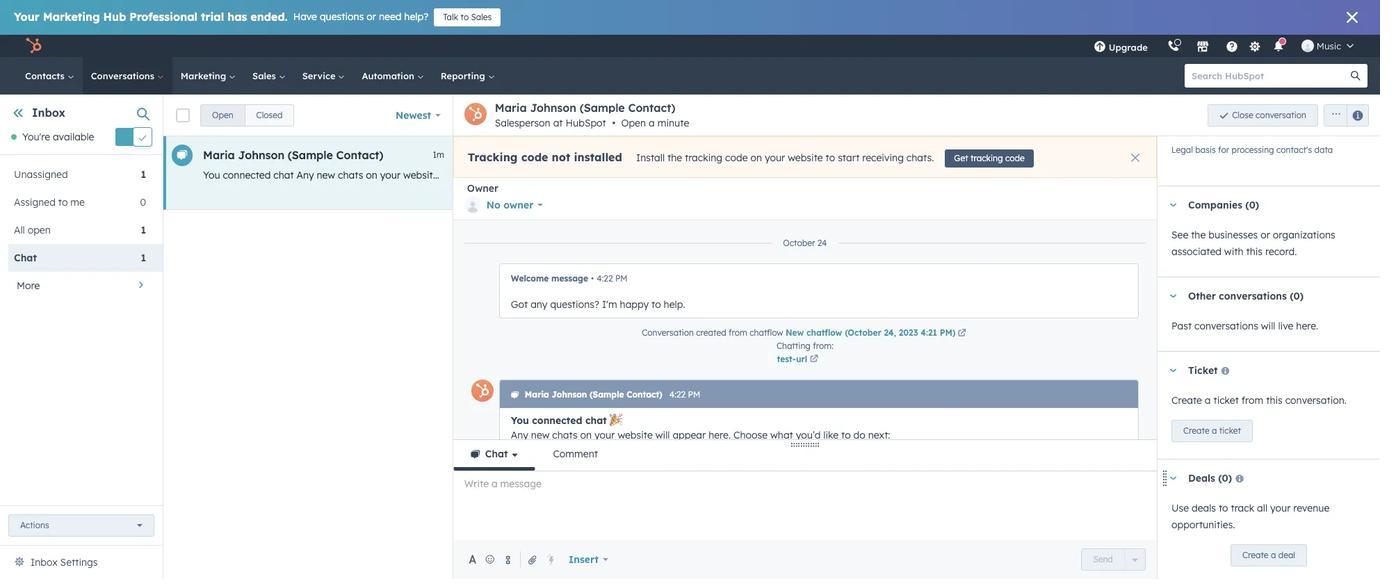 Task type: describe. For each thing, give the bounding box(es) containing it.
from inside live chat from maria johnson (sample contact) with context you connected chat
any new chats on your website will appear here. choose what you'd like to do next:

try it out 
send a test chat from any page where the tracking code is installed: https://app.hubs row
[[800, 169, 821, 181]]

conversations for other
[[1219, 290, 1287, 303]]

Search HubSpot search field
[[1185, 64, 1355, 88]]

customize
[[511, 560, 559, 573]]

new chatflow (october 24, 2023 4:21 pm)
[[786, 327, 956, 338]]

0 vertical spatial 4:22
[[597, 273, 613, 284]]

the for see the businesses or organizations associated with this record.
[[1191, 229, 1206, 241]]

a inside row
[[748, 169, 754, 181]]

unassigned
[[14, 168, 68, 181]]

legal basis for processing contact's data
[[1172, 145, 1333, 155]]

calling icon button
[[1162, 37, 1185, 55]]

newest button
[[387, 101, 450, 129]]

hubspot image
[[25, 38, 42, 54]]

comment button
[[536, 440, 615, 471]]

installed:
[[993, 169, 1034, 181]]

receiving
[[862, 152, 904, 164]]

close
[[1232, 110, 1253, 120]]

is inside live chat from maria johnson (sample contact) with context you connected chat
any new chats on your website will appear here. choose what you'd like to do next:

try it out 
send a test chat from any page where the tracking code is installed: https://app.hubs row
[[983, 169, 991, 181]]

upgrade
[[1109, 42, 1148, 53]]

group containing open
[[200, 104, 294, 126]]

install the tracking code on your website to start receiving chats.
[[636, 152, 934, 164]]

service link
[[294, 57, 354, 95]]

use
[[1172, 502, 1189, 515]]

it
[[695, 169, 701, 181]]

for
[[1218, 145, 1229, 155]]

do inside row
[[639, 169, 651, 181]]

create a ticket button
[[1172, 420, 1253, 442]]

all open
[[14, 224, 51, 237]]

businesses
[[1209, 229, 1258, 241]]

1 vertical spatial page
[[633, 473, 657, 485]]

chat inside you connected chat 🎉 any new chats on your website will appear here. choose what you'd like to do next:
[[585, 414, 607, 427]]

or inside see the businesses or organizations associated with this record.
[[1261, 229, 1270, 241]]

your inside row
[[380, 169, 401, 181]]

like inside row
[[609, 169, 624, 181]]

chatting
[[777, 341, 811, 351]]

organizations
[[1273, 229, 1335, 241]]

notifications button
[[1267, 35, 1290, 57]]

code inside live chat from maria johnson (sample contact) with context you connected chat
any new chats on your website will appear here. choose what you'd like to do next:

try it out 
send a test chat from any page where the tracking code is installed: https://app.hubs row
[[958, 169, 981, 181]]

search image
[[1351, 71, 1361, 81]]

send button
[[1081, 549, 1125, 571]]

1 vertical spatial (0)
[[1290, 290, 1304, 303]]

or inside your marketing hub professional trial has ended. have questions or need help?
[[367, 10, 376, 23]]

your marketing hub professional trial has ended. have questions or need help?
[[14, 10, 428, 24]]

welcome
[[511, 273, 549, 284]]

(0) for deals (0)
[[1218, 472, 1232, 485]]

processing
[[1232, 145, 1274, 155]]

code inside get tracking code button
[[1005, 153, 1025, 163]]

maria johnson (sample contact) salesperson at hubspot • open a minute
[[495, 101, 689, 129]]

tracking inside row
[[918, 169, 955, 181]]

to inside row
[[627, 169, 636, 181]]

of
[[648, 560, 658, 573]]

chat left 'widget.'
[[684, 560, 704, 573]]

get tracking code button
[[945, 149, 1034, 168]]

• inside 'maria johnson (sample contact) salesperson at hubspot • open a minute'
[[612, 117, 616, 129]]

contact) for maria johnson (sample contact) salesperson at hubspot • open a minute
[[628, 101, 675, 115]]

install
[[636, 152, 665, 164]]

here. inside row
[[494, 169, 516, 181]]

questions
[[320, 10, 364, 23]]

tracking down you connected chat 🎉 any new chats on your website will appear here. choose what you'd like to do next:
[[707, 473, 745, 485]]

trial
[[201, 10, 224, 24]]

insert
[[569, 553, 599, 566]]

contact's
[[1277, 145, 1312, 155]]

close conversation
[[1232, 110, 1306, 120]]

data
[[1314, 145, 1333, 155]]

assigned
[[14, 196, 56, 209]]

insert button
[[560, 546, 617, 574]]

this inside see the businesses or organizations associated with this record.
[[1246, 246, 1263, 258]]

2023
[[899, 327, 918, 338]]

0 horizontal spatial •
[[591, 273, 594, 284]]

24,
[[884, 327, 896, 338]]

hub
[[103, 10, 126, 24]]

minute
[[658, 117, 689, 129]]

your inside use deals to track all your revenue opportunities.
[[1270, 502, 1291, 515]]

(sample for maria johnson (sample contact) 4:22 pm
[[590, 389, 624, 400]]

(sample for maria johnson (sample contact) salesperson at hubspot • open a minute
[[580, 101, 625, 115]]

1 horizontal spatial close image
[[1347, 12, 1358, 23]]

marketing link
[[172, 57, 244, 95]]

live
[[1278, 320, 1294, 333]]

automation link
[[354, 57, 432, 95]]

new
[[786, 327, 804, 338]]

ticket for create a ticket
[[1219, 426, 1241, 436]]

any inside live chat from maria johnson (sample contact) with context you connected chat
any new chats on your website will appear here. choose what you'd like to do next:

try it out 
send a test chat from any page where the tracking code is installed: https://app.hubs row
[[824, 169, 841, 181]]

1 horizontal spatial link opens in a new window image
[[958, 327, 966, 340]]

tracking up it
[[685, 152, 723, 164]]

more
[[17, 280, 40, 292]]

caret image for other conversations (0) dropdown button
[[1169, 295, 1177, 298]]

maria for maria johnson (sample contact) salesperson at hubspot • open a minute
[[495, 101, 527, 115]]

test inside row
[[756, 169, 774, 181]]

chat down maria johnson (sample contact)
[[273, 169, 294, 181]]

0 horizontal spatial test
[[545, 473, 563, 485]]

what inside you connected chat 🎉 any new chats on your website will appear here. choose what you'd like to do next:
[[770, 429, 793, 442]]

the for customize the color and style of your chat widget.
[[561, 560, 576, 573]]

talk to sales button
[[434, 8, 501, 26]]

test-url link
[[777, 353, 834, 366]]

you for you connected chat any new chats on your website will appear here. choose what you'd like to do next:  try it out  send a test chat from any page where the tracking code is installed: https://app.hubs
[[203, 169, 220, 181]]

marketplaces image
[[1196, 41, 1209, 54]]

october
[[783, 238, 815, 248]]

deals
[[1188, 472, 1215, 485]]

greg robinson image
[[1301, 40, 1314, 52]]

i'm
[[602, 298, 617, 311]]

got any questions? i'm happy to help.
[[511, 298, 685, 311]]

conversation created from chatflow
[[642, 327, 786, 338]]

1 horizontal spatial any
[[613, 473, 630, 485]]

deals (0)
[[1188, 472, 1232, 485]]

available
[[53, 131, 94, 143]]

help image
[[1226, 41, 1238, 54]]

close conversation button
[[1208, 104, 1318, 126]]

link opens in a new window image inside test-url link
[[810, 355, 818, 364]]

link opens in a new window image inside new chatflow (october 24, 2023 4:21 pm) link
[[958, 330, 966, 338]]

any inside live chat from maria johnson (sample contact) with context you connected chat
any new chats on your website will appear here. choose what you'd like to do next:

try it out 
send a test chat from any page where the tracking code is installed: https://app.hubs row
[[297, 169, 314, 181]]

your
[[14, 10, 40, 24]]

me
[[70, 196, 85, 209]]

send group
[[1081, 549, 1146, 571]]

a inside 'maria johnson (sample contact) salesperson at hubspot • open a minute'
[[649, 117, 655, 129]]

salesperson
[[495, 117, 550, 129]]

installed.
[[782, 473, 823, 485]]

see the businesses or organizations associated with this record.
[[1172, 229, 1335, 258]]

on inside row
[[366, 169, 377, 181]]

start
[[838, 152, 860, 164]]

owner
[[467, 182, 498, 195]]

record.
[[1265, 246, 1297, 258]]

music button
[[1293, 35, 1362, 57]]

open inside 'maria johnson (sample contact) salesperson at hubspot • open a minute'
[[621, 117, 646, 129]]

0 horizontal spatial marketing
[[43, 10, 100, 24]]

2 horizontal spatial will
[[1261, 320, 1276, 333]]

the for install the tracking code on your website to start receiving chats.
[[667, 152, 682, 164]]

maria for maria johnson (sample contact)
[[203, 148, 235, 162]]

0 vertical spatial pm
[[615, 273, 628, 284]]

from:
[[813, 341, 834, 351]]

actions
[[20, 520, 49, 531]]

1 vertical spatial sales
[[252, 70, 279, 81]]

professional
[[129, 10, 198, 24]]

past conversations will live here.
[[1172, 320, 1318, 333]]

upgrade image
[[1094, 41, 1106, 54]]

create for create a ticket from this conversation.
[[1172, 394, 1202, 407]]

automation
[[362, 70, 417, 81]]

live chat from maria johnson (sample contact) with context you connected chat
any new chats on your website will appear here. choose what you'd like to do next:

try it out 
send a test chat from any page where the tracking code is installed: https://app.hubs row
[[163, 136, 1114, 210]]

companies
[[1188, 199, 1243, 212]]

conversation
[[642, 327, 694, 338]]

new chatflow (october 24, 2023 4:21 pm) link
[[786, 327, 968, 340]]

to inside button
[[461, 12, 469, 22]]

1 chatflow from the left
[[750, 327, 783, 338]]

contact) for maria johnson (sample contact) 4:22 pm
[[627, 389, 662, 400]]

website inside tracking code not installed alert
[[788, 152, 823, 164]]

notifications image
[[1272, 41, 1285, 54]]

test-url
[[777, 354, 807, 364]]

a for create a ticket
[[1212, 426, 1217, 436]]

chat down comment button
[[565, 473, 586, 485]]

next: inside row
[[654, 169, 676, 181]]

0 horizontal spatial chat
[[14, 252, 37, 264]]

you connected chat 🎉 any new chats on your website will appear here. choose what you'd like to do next:
[[511, 414, 890, 442]]

johnson for maria johnson (sample contact) salesperson at hubspot • open a minute
[[530, 101, 576, 115]]

track
[[1231, 502, 1254, 515]]

questions?
[[550, 298, 599, 311]]

website inside you connected chat 🎉 any new chats on your website will appear here. choose what you'd like to do next:
[[618, 429, 653, 442]]

chat button
[[453, 440, 536, 471]]

on inside tracking code not installed alert
[[751, 152, 762, 164]]

create a deal
[[1242, 550, 1295, 561]]

no owner
[[487, 199, 534, 211]]

conversations for past
[[1195, 320, 1258, 333]]

what inside row
[[556, 169, 579, 181]]

johnson for maria johnson (sample contact) 4:22 pm
[[552, 389, 587, 400]]

to inside tracking code not installed alert
[[826, 152, 835, 164]]

you'd inside row
[[582, 169, 606, 181]]

help?
[[404, 10, 428, 23]]



Task type: vqa. For each thing, say whether or not it's contained in the screenshot.
Last
no



Task type: locate. For each thing, give the bounding box(es) containing it.
has
[[228, 10, 247, 24]]

you up chat button
[[511, 414, 529, 427]]

1 group from the left
[[200, 104, 294, 126]]

deals
[[1192, 502, 1216, 515]]

link opens in a new window image inside test-url link
[[810, 353, 818, 366]]

0 vertical spatial test
[[756, 169, 774, 181]]

1 vertical spatial connected
[[532, 414, 582, 427]]

close image up music popup button
[[1347, 12, 1358, 23]]

1 vertical spatial next:
[[868, 429, 890, 442]]

this down ticket dropdown button
[[1266, 394, 1283, 407]]

ticket
[[1214, 394, 1239, 407], [1219, 426, 1241, 436]]

is left 'installed.'
[[773, 473, 780, 485]]

1 vertical spatial ticket
[[1219, 426, 1241, 436]]

basis
[[1195, 145, 1216, 155]]

no owner button
[[464, 195, 543, 216]]

1m
[[433, 149, 444, 160]]

1 vertical spatial on
[[366, 169, 377, 181]]

0 vertical spatial appear
[[458, 169, 492, 181]]

group down 'sales' link
[[200, 104, 294, 126]]

1 vertical spatial test
[[545, 473, 563, 485]]

a down install the tracking code on your website to start receiving chats.
[[748, 169, 754, 181]]

chats inside live chat from maria johnson (sample contact) with context you connected chat
any new chats on your website will appear here. choose what you'd like to do next:

try it out 
send a test chat from any page where the tracking code is installed: https://app.hubs row
[[338, 169, 363, 181]]

help.
[[664, 298, 685, 311]]

test down install the tracking code on your website to start receiving chats.
[[756, 169, 774, 181]]

where down you connected chat 🎉 any new chats on your website will appear here. choose what you'd like to do next:
[[659, 473, 687, 485]]

create left deal
[[1242, 550, 1269, 561]]

connected inside row
[[223, 169, 271, 181]]

customize the color and style of your chat widget.
[[511, 560, 743, 573]]

create inside button
[[1183, 426, 1210, 436]]

group up data
[[1318, 104, 1369, 126]]

tracking
[[685, 152, 723, 164], [971, 153, 1003, 163], [918, 169, 955, 181], [707, 473, 745, 485]]

Open button
[[200, 104, 245, 126]]

ticket
[[1188, 365, 1218, 377]]

widget.
[[707, 560, 740, 573]]

maria johnson (sample contact) 4:22 pm
[[525, 389, 700, 400]]

inbox for inbox
[[32, 106, 65, 120]]

next:
[[654, 169, 676, 181], [868, 429, 890, 442]]

link opens in a new window image
[[958, 330, 966, 338], [810, 353, 818, 366]]

4:22 up you connected chat 🎉 any new chats on your website will appear here. choose what you'd like to do next:
[[669, 389, 686, 400]]

1 horizontal spatial or
[[1261, 229, 1270, 241]]

the inside live chat from maria johnson (sample contact) with context you connected chat
any new chats on your website will appear here. choose what you'd like to do next:

try it out 
send a test chat from any page where the tracking code is installed: https://app.hubs row
[[900, 169, 915, 181]]

and
[[604, 560, 622, 573]]

0 horizontal spatial group
[[200, 104, 294, 126]]

0 horizontal spatial any
[[297, 169, 314, 181]]

connected down maria johnson (sample contact)
[[223, 169, 271, 181]]

2 group from the left
[[1318, 104, 1369, 126]]

main content
[[163, 0, 1380, 579]]

0 horizontal spatial chats
[[338, 169, 363, 181]]

or left need
[[367, 10, 376, 23]]

here. right live
[[1296, 320, 1318, 333]]

chat inside button
[[485, 448, 508, 460]]

create up deals
[[1183, 426, 1210, 436]]

inbox settings
[[31, 556, 98, 569]]

1 horizontal spatial like
[[823, 429, 839, 442]]

tracking right get
[[971, 153, 1003, 163]]

contacts link
[[17, 57, 83, 95]]

2 horizontal spatial any
[[824, 169, 841, 181]]

close image left legal
[[1131, 154, 1140, 162]]

connected inside you connected chat 🎉 any new chats on your website will appear here. choose what you'd like to do next:
[[532, 414, 582, 427]]

(sample up hubspot at the left
[[580, 101, 625, 115]]

johnson for maria johnson (sample contact)
[[238, 148, 284, 162]]

johnson up at at the left
[[530, 101, 576, 115]]

from down ticket dropdown button
[[1242, 394, 1264, 407]]

reporting
[[441, 70, 488, 81]]

inbox settings link
[[31, 554, 98, 571]]

pm up i'm
[[615, 273, 628, 284]]

0 vertical spatial link opens in a new window image
[[958, 327, 966, 340]]

appear inside live chat from maria johnson (sample contact) with context you connected chat
any new chats on your website will appear here. choose what you'd like to do next:

try it out 
send a test chat from any page where the tracking code is installed: https://app.hubs row
[[458, 169, 492, 181]]

any right 'got'
[[531, 298, 548, 311]]

24
[[817, 238, 827, 248]]

0 horizontal spatial like
[[609, 169, 624, 181]]

0 vertical spatial link opens in a new window image
[[958, 330, 966, 338]]

conversation
[[1256, 110, 1306, 120]]

conversations up past conversations will live here.
[[1219, 290, 1287, 303]]

open up install on the top of the page
[[621, 117, 646, 129]]

tracking down chats.
[[918, 169, 955, 181]]

like
[[609, 169, 624, 181], [823, 429, 839, 442]]

3 caret image from the top
[[1169, 369, 1177, 373]]

close image
[[1347, 12, 1358, 23], [1131, 154, 1140, 162]]

contact) for maria johnson (sample contact)
[[336, 148, 383, 162]]

caret image inside companies (0) 'dropdown button'
[[1169, 204, 1177, 207]]

welcome message • 4:22 pm
[[511, 273, 628, 284]]

a inside 'button'
[[1271, 550, 1276, 561]]

caret image left deals
[[1169, 477, 1177, 480]]

your inside you connected chat 🎉 any new chats on your website will appear here. choose what you'd like to do next:
[[595, 429, 615, 442]]

0 vertical spatial any
[[824, 169, 841, 181]]

deals (0) button
[[1158, 460, 1366, 497]]

chatflow left new
[[750, 327, 783, 338]]

a left deal
[[1271, 550, 1276, 561]]

where down receiving
[[870, 169, 898, 181]]

inbox for inbox settings
[[31, 556, 58, 569]]

link opens in a new window image right pm)
[[958, 327, 966, 340]]

a inside button
[[1212, 426, 1217, 436]]

companies (0) button
[[1158, 187, 1366, 224]]

a for send a test chat from any page where the tracking code is installed.
[[537, 473, 543, 485]]

marketing left 'hub'
[[43, 10, 100, 24]]

0 vertical spatial where
[[870, 169, 898, 181]]

menu containing music
[[1084, 35, 1363, 57]]

a for create a deal
[[1271, 550, 1276, 561]]

2 horizontal spatial send
[[1093, 554, 1113, 565]]

hubspot link
[[17, 38, 52, 54]]

any down start
[[824, 169, 841, 181]]

get tracking code
[[954, 153, 1025, 163]]

you inside row
[[203, 169, 220, 181]]

on inside you connected chat 🎉 any new chats on your website will appear here. choose what you'd like to do next:
[[580, 429, 592, 442]]

0 horizontal spatial 4:22
[[597, 273, 613, 284]]

the up try
[[667, 152, 682, 164]]

chats
[[338, 169, 363, 181], [552, 429, 578, 442]]

(sample
[[580, 101, 625, 115], [288, 148, 333, 162], [590, 389, 624, 400]]

open down 'marketing' link
[[212, 110, 233, 120]]

johnson
[[530, 101, 576, 115], [238, 148, 284, 162], [552, 389, 587, 400]]

caret image left ticket
[[1169, 369, 1177, 373]]

1 vertical spatial inbox
[[31, 556, 58, 569]]

chat down install the tracking code on your website to start receiving chats.
[[776, 169, 797, 181]]

caret image for companies (0) 'dropdown button'
[[1169, 204, 1177, 207]]

1 horizontal spatial send
[[722, 169, 745, 181]]

the inside tracking code not installed alert
[[667, 152, 682, 164]]

will
[[441, 169, 456, 181], [1261, 320, 1276, 333], [655, 429, 670, 442]]

or up record.
[[1261, 229, 1270, 241]]

you inside you connected chat 🎉 any new chats on your website will appear here. choose what you'd like to do next:
[[511, 414, 529, 427]]

contact)
[[628, 101, 675, 115], [336, 148, 383, 162], [627, 389, 662, 400]]

style
[[625, 560, 646, 573]]

open inside open button
[[212, 110, 233, 120]]

appear up send a test chat from any page where the tracking code is installed.
[[673, 429, 706, 442]]

you're
[[22, 131, 50, 143]]

contact) inside 'maria johnson (sample contact) salesperson at hubspot • open a minute'
[[628, 101, 675, 115]]

0 vertical spatial inbox
[[32, 106, 65, 120]]

chats up comment
[[552, 429, 578, 442]]

link opens in a new window image right url
[[810, 353, 818, 366]]

0 horizontal spatial is
[[773, 473, 780, 485]]

maria inside 'maria johnson (sample contact) salesperson at hubspot • open a minute'
[[495, 101, 527, 115]]

appear
[[458, 169, 492, 181], [673, 429, 706, 442]]

0 horizontal spatial appear
[[458, 169, 492, 181]]

october 24
[[783, 238, 827, 248]]

legal
[[1172, 145, 1193, 155]]

a down ticket
[[1205, 394, 1211, 407]]

chatflow up from:
[[807, 327, 842, 338]]

url
[[796, 354, 807, 364]]

0 horizontal spatial pm
[[615, 273, 628, 284]]

talk to sales
[[443, 12, 492, 22]]

other conversations (0)
[[1188, 290, 1304, 303]]

will down 1m
[[441, 169, 456, 181]]

(0) inside 'dropdown button'
[[1246, 199, 1259, 212]]

inbox left settings
[[31, 556, 58, 569]]

0 vertical spatial maria
[[495, 101, 527, 115]]

(october
[[845, 327, 882, 338]]

what down not
[[556, 169, 579, 181]]

installed
[[574, 150, 622, 164]]

1 for unassigned
[[141, 168, 146, 181]]

main content containing maria johnson (sample contact)
[[163, 0, 1380, 579]]

appear inside you connected chat 🎉 any new chats on your website will appear here. choose what you'd like to do next:
[[673, 429, 706, 442]]

create for create a ticket
[[1183, 426, 1210, 436]]

0 vertical spatial is
[[983, 169, 991, 181]]

website inside row
[[403, 169, 438, 181]]

to inside you connected chat 🎉 any new chats on your website will appear here. choose what you'd like to do next:
[[841, 429, 851, 442]]

0 vertical spatial what
[[556, 169, 579, 181]]

caret image inside the deals (0) dropdown button
[[1169, 477, 1177, 480]]

from right the created
[[729, 327, 747, 338]]

1 for all open
[[141, 224, 146, 237]]

0 horizontal spatial where
[[659, 473, 687, 485]]

caret image for the deals (0) dropdown button
[[1169, 477, 1177, 480]]

menu
[[1084, 35, 1363, 57]]

0 vertical spatial new
[[317, 169, 335, 181]]

tracking inside button
[[971, 153, 1003, 163]]

will inside you connected chat 🎉 any new chats on your website will appear here. choose what you'd like to do next:
[[655, 429, 670, 442]]

connected up comment
[[532, 414, 582, 427]]

ended.
[[251, 10, 288, 24]]

ticket up create a ticket
[[1214, 394, 1239, 407]]

(sample inside 'maria johnson (sample contact) salesperson at hubspot • open a minute'
[[580, 101, 625, 115]]

settings image
[[1249, 41, 1261, 53]]

(0) for companies (0)
[[1246, 199, 1259, 212]]

conversations inside dropdown button
[[1219, 290, 1287, 303]]

any down maria johnson (sample contact)
[[297, 169, 314, 181]]

hubspot
[[566, 117, 606, 129]]

0 vertical spatial close image
[[1347, 12, 1358, 23]]

1 vertical spatial send
[[511, 473, 534, 485]]

connected for you connected chat 🎉 any new chats on your website will appear here. choose what you'd like to do next:
[[532, 414, 582, 427]]

create a deal button
[[1231, 545, 1307, 567]]

the inside see the businesses or organizations associated with this record.
[[1191, 229, 1206, 241]]

like inside you connected chat 🎉 any new chats on your website will appear here. choose what you'd like to do next:
[[823, 429, 839, 442]]

open
[[28, 224, 51, 237]]

contact) inside row
[[336, 148, 383, 162]]

where
[[870, 169, 898, 181], [659, 473, 687, 485]]

calling icon image
[[1167, 40, 1180, 53]]

see
[[1172, 229, 1188, 241]]

1 vertical spatial pm
[[688, 389, 700, 400]]

closed
[[256, 110, 283, 120]]

0 vertical spatial on
[[751, 152, 762, 164]]

a left minute
[[649, 117, 655, 129]]

a for create a ticket from this conversation.
[[1205, 394, 1211, 407]]

3 1 from the top
[[141, 252, 146, 264]]

0 vertical spatial marketing
[[43, 10, 100, 24]]

0 vertical spatial do
[[639, 169, 651, 181]]

johnson up comment
[[552, 389, 587, 400]]

(0) up businesses
[[1246, 199, 1259, 212]]

you're available image
[[11, 134, 17, 140]]

group
[[200, 104, 294, 126], [1318, 104, 1369, 126]]

(0) right deals
[[1218, 472, 1232, 485]]

1 vertical spatial where
[[659, 473, 687, 485]]

website left start
[[788, 152, 823, 164]]

the left "color"
[[561, 560, 576, 573]]

any
[[297, 169, 314, 181], [511, 429, 528, 442]]

you'd inside you connected chat 🎉 any new chats on your website will appear here. choose what you'd like to do next:
[[796, 429, 821, 442]]

caret image left other
[[1169, 295, 1177, 298]]

(sample up 🎉 on the bottom left
[[590, 389, 624, 400]]

1 vertical spatial chats
[[552, 429, 578, 442]]

1 horizontal spatial will
[[655, 429, 670, 442]]

maria for maria johnson (sample contact) 4:22 pm
[[525, 389, 549, 400]]

1 horizontal spatial group
[[1318, 104, 1369, 126]]

chats inside you connected chat 🎉 any new chats on your website will appear here. choose what you'd like to do next:
[[552, 429, 578, 442]]

you for you connected chat 🎉 any new chats on your website will appear here. choose what you'd like to do next:
[[511, 414, 529, 427]]

next: inside you connected chat 🎉 any new chats on your website will appear here. choose what you'd like to do next:
[[868, 429, 890, 442]]

owner
[[504, 199, 534, 211]]

0
[[140, 196, 146, 209]]

close image inside tracking code not installed alert
[[1131, 154, 1140, 162]]

inbox up you're available
[[32, 106, 65, 120]]

caret image up "see"
[[1169, 204, 1177, 207]]

maria
[[495, 101, 527, 115], [203, 148, 235, 162], [525, 389, 549, 400]]

1 vertical spatial you'd
[[796, 429, 821, 442]]

link opens in a new window image right pm)
[[958, 330, 966, 338]]

send inside send button
[[1093, 554, 1113, 565]]

create inside 'button'
[[1242, 550, 1269, 561]]

0 horizontal spatial what
[[556, 169, 579, 181]]

a
[[649, 117, 655, 129], [748, 169, 754, 181], [1205, 394, 1211, 407], [1212, 426, 1217, 436], [537, 473, 543, 485], [1271, 550, 1276, 561]]

(sample for maria johnson (sample contact)
[[288, 148, 333, 162]]

0 vertical spatial here.
[[494, 169, 516, 181]]

1 vertical spatial what
[[770, 429, 793, 442]]

johnson inside 'maria johnson (sample contact) salesperson at hubspot • open a minute'
[[530, 101, 576, 115]]

the up associated
[[1191, 229, 1206, 241]]

your inside tracking code not installed alert
[[765, 152, 785, 164]]

conversations
[[91, 70, 157, 81]]

1 horizontal spatial chat
[[485, 448, 508, 460]]

1 vertical spatial johnson
[[238, 148, 284, 162]]

do
[[639, 169, 651, 181], [854, 429, 865, 442]]

ticket for create a ticket from this conversation.
[[1214, 394, 1239, 407]]

sales link
[[244, 57, 294, 95]]

• right message
[[591, 273, 594, 284]]

tracking code not installed alert
[[453, 136, 1157, 178]]

0 vertical spatial will
[[441, 169, 456, 181]]

0 vertical spatial 1
[[141, 168, 146, 181]]

chat left 🎉 on the bottom left
[[585, 414, 607, 427]]

sales right the talk
[[471, 12, 492, 22]]

any
[[824, 169, 841, 181], [531, 298, 548, 311], [613, 473, 630, 485]]

0 vertical spatial send
[[722, 169, 745, 181]]

from down install the tracking code on your website to start receiving chats.
[[800, 169, 821, 181]]

caret image inside other conversations (0) dropdown button
[[1169, 295, 1177, 298]]

0 vertical spatial create
[[1172, 394, 1202, 407]]

the down chats.
[[900, 169, 915, 181]]

(0) up live
[[1290, 290, 1304, 303]]

0 horizontal spatial on
[[366, 169, 377, 181]]

1 vertical spatial do
[[854, 429, 865, 442]]

sales up closed at the left top of the page
[[252, 70, 279, 81]]

1 vertical spatial appear
[[673, 429, 706, 442]]

0 horizontal spatial send
[[511, 473, 534, 485]]

1 vertical spatial link opens in a new window image
[[810, 355, 818, 364]]

search button
[[1344, 64, 1368, 88]]

here. inside you connected chat 🎉 any new chats on your website will appear here. choose what you'd like to do next:
[[709, 429, 731, 442]]

0 horizontal spatial any
[[531, 298, 548, 311]]

new inside row
[[317, 169, 335, 181]]

a down comment button
[[537, 473, 543, 485]]

2 1 from the top
[[141, 224, 146, 237]]

ticket button
[[1158, 352, 1366, 390]]

1 vertical spatial like
[[823, 429, 839, 442]]

ticket down create a ticket from this conversation.
[[1219, 426, 1241, 436]]

do inside you connected chat 🎉 any new chats on your website will appear here. choose what you'd like to do next:
[[854, 429, 865, 442]]

1 vertical spatial 4:22
[[669, 389, 686, 400]]

2 vertical spatial send
[[1093, 554, 1113, 565]]

create for create a deal
[[1242, 550, 1269, 561]]

the down you connected chat 🎉 any new chats on your website will appear here. choose what you'd like to do next:
[[689, 473, 704, 485]]

0 horizontal spatial do
[[639, 169, 651, 181]]

1 caret image from the top
[[1169, 204, 1177, 207]]

1 vertical spatial any
[[531, 298, 548, 311]]

2 chatflow from the left
[[807, 327, 842, 338]]

create down ticket
[[1172, 394, 1202, 407]]

0 vertical spatial next:
[[654, 169, 676, 181]]

1 horizontal spatial appear
[[673, 429, 706, 442]]

page
[[844, 169, 867, 181], [633, 473, 657, 485]]

0 vertical spatial website
[[788, 152, 823, 164]]

2 horizontal spatial here.
[[1296, 320, 1318, 333]]

here.
[[494, 169, 516, 181], [1296, 320, 1318, 333], [709, 429, 731, 442]]

1 vertical spatial chat
[[485, 448, 508, 460]]

choose inside you connected chat 🎉 any new chats on your website will appear here. choose what you'd like to do next:
[[734, 429, 768, 442]]

1 vertical spatial or
[[1261, 229, 1270, 241]]

revenue
[[1293, 502, 1330, 515]]

1 1 from the top
[[141, 168, 146, 181]]

2 vertical spatial (0)
[[1218, 472, 1232, 485]]

Closed button
[[244, 104, 294, 126]]

2 vertical spatial maria
[[525, 389, 549, 400]]

settings
[[60, 556, 98, 569]]

1 horizontal spatial open
[[621, 117, 646, 129]]

caret image
[[1169, 204, 1177, 207], [1169, 295, 1177, 298], [1169, 369, 1177, 373], [1169, 477, 1177, 480]]

is down get tracking code button
[[983, 169, 991, 181]]

0 vertical spatial johnson
[[530, 101, 576, 115]]

1 horizontal spatial this
[[1266, 394, 1283, 407]]

0 vertical spatial this
[[1246, 246, 1263, 258]]

a up deals (0)
[[1212, 426, 1217, 436]]

menu item
[[1158, 35, 1160, 57]]

4:22 up i'm
[[597, 273, 613, 284]]

will inside row
[[441, 169, 456, 181]]

you down open button
[[203, 169, 220, 181]]

need
[[379, 10, 401, 23]]

2 caret image from the top
[[1169, 295, 1177, 298]]

appear up "owner"
[[458, 169, 492, 181]]

website down 🎉 on the bottom left
[[618, 429, 653, 442]]

chats down maria johnson (sample contact)
[[338, 169, 363, 181]]

this right with
[[1246, 246, 1263, 258]]

tracking code not installed
[[468, 150, 622, 164]]

you'd up 'installed.'
[[796, 429, 821, 442]]

any left comment button
[[511, 429, 528, 442]]

any inside you connected chat 🎉 any new chats on your website will appear here. choose what you'd like to do next:
[[511, 429, 528, 442]]

send inside live chat from maria johnson (sample contact) with context you connected chat
any new chats on your website will appear here. choose what you'd like to do next:

try it out 
send a test chat from any page where the tracking code is installed: https://app.hubs row
[[722, 169, 745, 181]]

test down comment button
[[545, 473, 563, 485]]

• right hubspot at the left
[[612, 117, 616, 129]]

send for send
[[1093, 554, 1113, 565]]

conversations down other conversations (0)
[[1195, 320, 1258, 333]]

pm up you connected chat 🎉 any new chats on your website will appear here. choose what you'd like to do next:
[[688, 389, 700, 400]]

0 horizontal spatial link opens in a new window image
[[810, 353, 818, 366]]

0 vertical spatial choose
[[519, 169, 553, 181]]

2 horizontal spatial on
[[751, 152, 762, 164]]

marketing
[[43, 10, 100, 24], [181, 70, 229, 81]]

2 horizontal spatial (0)
[[1290, 290, 1304, 303]]

1 vertical spatial this
[[1266, 394, 1283, 407]]

connected for you connected chat any new chats on your website will appear here. choose what you'd like to do next:  try it out  send a test chat from any page where the tracking code is installed: https://app.hubs
[[223, 169, 271, 181]]

send for send a test chat from any page where the tracking code is installed.
[[511, 473, 534, 485]]

new inside you connected chat 🎉 any new chats on your website will appear here. choose what you'd like to do next:
[[531, 429, 550, 442]]

the
[[667, 152, 682, 164], [900, 169, 915, 181], [1191, 229, 1206, 241], [689, 473, 704, 485], [561, 560, 576, 573]]

🎉
[[610, 414, 622, 427]]

sales inside button
[[471, 12, 492, 22]]

(sample down closed button
[[288, 148, 333, 162]]

1 vertical spatial any
[[511, 429, 528, 442]]

marketing inside 'marketing' link
[[181, 70, 229, 81]]

on
[[751, 152, 762, 164], [366, 169, 377, 181], [580, 429, 592, 442]]

here. down 'tracking' in the left top of the page
[[494, 169, 516, 181]]

0 horizontal spatial (0)
[[1218, 472, 1232, 485]]

choose inside row
[[519, 169, 553, 181]]

(sample inside live chat from maria johnson (sample contact) with context you connected chat
any new chats on your website will appear here. choose what you'd like to do next:

try it out 
send a test chat from any page where the tracking code is installed: https://app.hubs row
[[288, 148, 333, 162]]

0 vertical spatial page
[[844, 169, 867, 181]]

caret image inside ticket dropdown button
[[1169, 369, 1177, 373]]

comment
[[553, 448, 598, 460]]

1 horizontal spatial choose
[[734, 429, 768, 442]]

0 vertical spatial or
[[367, 10, 376, 23]]

1 horizontal spatial sales
[[471, 12, 492, 22]]

from down comment button
[[589, 473, 610, 485]]

ticket inside button
[[1219, 426, 1241, 436]]

1 horizontal spatial •
[[612, 117, 616, 129]]

you'd down installed
[[582, 169, 606, 181]]

1 for chat
[[141, 252, 146, 264]]

associated deals region
[[1172, 500, 1366, 567]]

settings link
[[1247, 39, 1264, 53]]

maria inside live chat from maria johnson (sample contact) with context you connected chat
any new chats on your website will appear here. choose what you'd like to do next:

try it out 
send a test chat from any page where the tracking code is installed: https://app.hubs row
[[203, 148, 235, 162]]

1 horizontal spatial chats
[[552, 429, 578, 442]]

website down 1m
[[403, 169, 438, 181]]

1 vertical spatial conversations
[[1195, 320, 1258, 333]]

caret image for ticket dropdown button
[[1169, 369, 1177, 373]]

is
[[983, 169, 991, 181], [773, 473, 780, 485]]

johnson inside row
[[238, 148, 284, 162]]

will up send a test chat from any page where the tracking code is installed.
[[655, 429, 670, 442]]

any down comment button
[[613, 473, 630, 485]]

johnson down closed button
[[238, 148, 284, 162]]

link opens in a new window image
[[958, 327, 966, 340], [810, 355, 818, 364]]

where inside row
[[870, 169, 898, 181]]

2 vertical spatial (sample
[[590, 389, 624, 400]]

you're available
[[22, 131, 94, 143]]

4 caret image from the top
[[1169, 477, 1177, 480]]

at
[[553, 117, 563, 129]]

1 horizontal spatial marketing
[[181, 70, 229, 81]]

chat
[[273, 169, 294, 181], [776, 169, 797, 181], [585, 414, 607, 427], [565, 473, 586, 485], [684, 560, 704, 573]]

page inside row
[[844, 169, 867, 181]]

marketing up open button
[[181, 70, 229, 81]]

1 horizontal spatial any
[[511, 429, 528, 442]]

1 horizontal spatial pm
[[688, 389, 700, 400]]

1 horizontal spatial you
[[511, 414, 529, 427]]

1 vertical spatial marketing
[[181, 70, 229, 81]]

to
[[461, 12, 469, 22], [826, 152, 835, 164], [627, 169, 636, 181], [58, 196, 68, 209], [652, 298, 661, 311], [841, 429, 851, 442], [1219, 502, 1228, 515]]

0 vertical spatial ticket
[[1214, 394, 1239, 407]]

0 horizontal spatial website
[[403, 169, 438, 181]]

1 vertical spatial 1
[[141, 224, 146, 237]]

to inside use deals to track all your revenue opportunities.
[[1219, 502, 1228, 515]]



